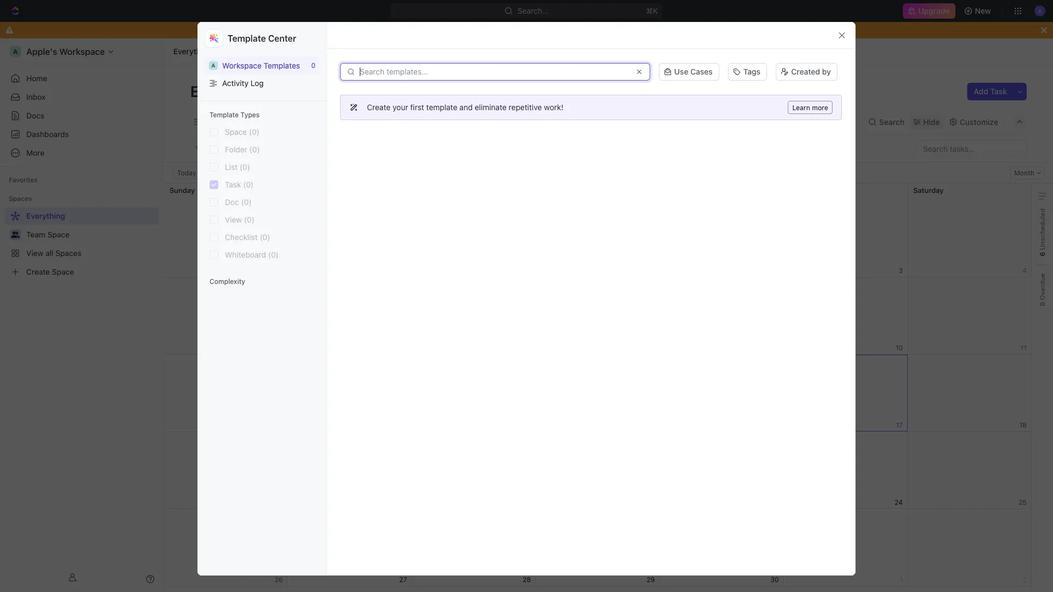 Task type: describe. For each thing, give the bounding box(es) containing it.
space (0)
[[225, 128, 260, 137]]

this
[[630, 26, 643, 35]]

board
[[238, 117, 260, 126]]

row containing 24
[[164, 432, 1032, 510]]

show closed button
[[231, 142, 290, 155]]

today
[[177, 169, 196, 177]]

doc link
[[387, 114, 403, 130]]

tags
[[744, 67, 761, 76]]

Search tasks... text field
[[917, 140, 1027, 157]]

list link
[[202, 114, 218, 130]]

search button
[[865, 114, 908, 130]]

29
[[647, 576, 655, 584]]

cases
[[691, 67, 713, 76]]

checklist (0)
[[225, 233, 270, 242]]

workspace
[[222, 61, 262, 70]]

sunday
[[170, 186, 195, 194]]

inbox link
[[4, 88, 159, 106]]

28
[[523, 576, 531, 584]]

search
[[880, 117, 905, 126]]

template types
[[210, 111, 260, 119]]

⌘k
[[646, 6, 658, 15]]

row containing 26
[[164, 510, 1032, 587]]

doc for doc (0)
[[225, 198, 239, 207]]

activity log
[[222, 79, 264, 88]]

whiteboard (0)
[[225, 250, 279, 260]]

your
[[393, 103, 408, 112]]

doc for doc
[[389, 117, 403, 126]]

hide inside dropdown button
[[924, 117, 940, 126]]

created
[[791, 67, 820, 76]]

view (0)
[[225, 215, 255, 224]]

tree inside sidebar navigation
[[4, 207, 159, 281]]

workspace templates
[[222, 61, 300, 70]]

row containing 17
[[164, 355, 1032, 432]]

home
[[26, 74, 47, 83]]

(0) for doc (0)
[[241, 198, 252, 207]]

tags button
[[724, 62, 772, 82]]

list (0)
[[225, 163, 250, 172]]

1 vertical spatial 0
[[1039, 302, 1047, 307]]

notifications?
[[524, 26, 573, 35]]

add
[[974, 87, 989, 96]]

enable
[[581, 26, 605, 35]]

activity log button
[[205, 74, 320, 92]]

0 vertical spatial 0
[[311, 62, 315, 69]]

log
[[251, 79, 264, 88]]

new button
[[960, 2, 998, 20]]

view
[[225, 215, 242, 224]]

created by button
[[776, 63, 838, 81]]

add task button
[[968, 83, 1014, 100]]

repetitive
[[509, 103, 542, 112]]

task (0)
[[225, 180, 254, 189]]

18
[[1020, 422, 1027, 429]]

template for template types
[[210, 111, 239, 119]]

learn more link
[[788, 101, 833, 114]]

learn more
[[793, 104, 828, 111]]

home link
[[4, 70, 159, 87]]

everything link
[[171, 45, 215, 58]]

favorites
[[9, 176, 38, 184]]

1 row from the top
[[164, 184, 1032, 278]]

enable
[[467, 26, 491, 35]]

create
[[367, 103, 391, 112]]

folder (0)
[[225, 145, 260, 154]]

space
[[225, 128, 247, 137]]

24
[[895, 499, 903, 507]]

docs
[[26, 111, 44, 120]]

create your first template and eliminate repetitive work!
[[367, 103, 564, 112]]

mind map
[[333, 117, 368, 126]]

unscheduled
[[1039, 208, 1047, 252]]

add task
[[974, 87, 1007, 96]]

template for template center
[[228, 33, 266, 44]]

use cases
[[674, 67, 713, 76]]

board link
[[236, 114, 260, 130]]

dashboards link
[[4, 126, 159, 143]]

6
[[1039, 252, 1047, 256]]

eliminate
[[475, 103, 507, 112]]

template center
[[228, 33, 296, 44]]

do
[[410, 26, 421, 35]]

you
[[423, 26, 436, 35]]

templates
[[264, 61, 300, 70]]

27
[[399, 576, 407, 584]]

(0) for space (0)
[[249, 128, 260, 137]]

(0) for view (0)
[[244, 215, 255, 224]]

customize
[[960, 117, 999, 126]]

a
[[211, 62, 215, 69]]

saturday
[[914, 186, 944, 194]]



Task type: vqa. For each thing, say whether or not it's contained in the screenshot.
Doc associated with Doc (0)
yes



Task type: locate. For each thing, give the bounding box(es) containing it.
hide left this
[[611, 26, 628, 35]]

complexity
[[210, 278, 245, 285]]

first
[[410, 103, 424, 112]]

do you want to enable browser notifications? enable hide this
[[410, 26, 643, 35]]

new
[[975, 6, 991, 15]]

1 vertical spatial hide
[[924, 117, 940, 126]]

0 vertical spatial hide
[[611, 26, 628, 35]]

everything up a
[[173, 47, 212, 56]]

Search templates... text field
[[360, 67, 628, 76]]

template
[[426, 103, 458, 112]]

1 vertical spatial template
[[210, 111, 239, 119]]

None checkbox
[[210, 128, 218, 137], [210, 163, 218, 172], [210, 198, 218, 207], [210, 216, 218, 224], [210, 128, 218, 137], [210, 163, 218, 172], [210, 198, 218, 207], [210, 216, 218, 224]]

1 horizontal spatial task
[[991, 87, 1007, 96]]

closed
[[264, 145, 285, 153]]

5 row from the top
[[164, 510, 1032, 587]]

list for list
[[205, 117, 218, 126]]

today button
[[173, 166, 201, 179]]

cell
[[411, 184, 536, 277], [535, 184, 660, 277], [659, 184, 784, 277], [411, 278, 536, 354], [535, 278, 660, 354], [659, 278, 784, 354], [411, 355, 536, 432], [535, 355, 660, 432], [659, 355, 784, 432], [411, 432, 536, 509], [535, 432, 660, 509], [659, 432, 784, 509]]

(0) right the whiteboard
[[268, 250, 279, 260]]

search...
[[518, 6, 549, 15]]

(0) right folder
[[249, 145, 260, 154]]

everything
[[173, 47, 212, 56], [190, 82, 269, 100]]

mind map link
[[331, 114, 368, 130]]

row
[[164, 184, 1032, 278], [164, 278, 1032, 355], [164, 355, 1032, 432], [164, 432, 1032, 510], [164, 510, 1032, 587]]

by
[[822, 67, 831, 76]]

(0) for folder (0)
[[249, 145, 260, 154]]

(0) down "board"
[[249, 128, 260, 137]]

to
[[457, 26, 465, 35]]

template up space
[[210, 111, 239, 119]]

(0) up whiteboard (0)
[[260, 233, 270, 242]]

(0) up doc (0)
[[243, 180, 254, 189]]

created by
[[791, 67, 831, 76]]

(0) up view (0)
[[241, 198, 252, 207]]

everything up template types
[[190, 82, 269, 100]]

favorites button
[[4, 173, 42, 187]]

doc up view on the top of the page
[[225, 198, 239, 207]]

task down list (0)
[[225, 180, 241, 189]]

task right add
[[991, 87, 1007, 96]]

0 vertical spatial doc
[[389, 117, 403, 126]]

want
[[438, 26, 455, 35]]

(0) for task (0)
[[243, 180, 254, 189]]

0 vertical spatial list
[[205, 117, 218, 126]]

1 vertical spatial list
[[225, 163, 238, 172]]

task inside button
[[991, 87, 1007, 96]]

(0) for list (0)
[[240, 163, 250, 172]]

upgrade
[[919, 6, 950, 15]]

map
[[353, 117, 368, 126]]

tags button
[[728, 63, 767, 81]]

(0) down "folder (0)"
[[240, 163, 250, 172]]

doc (0)
[[225, 198, 252, 207]]

1 horizontal spatial 0
[[1039, 302, 1047, 307]]

0 right templates
[[311, 62, 315, 69]]

0 horizontal spatial list
[[205, 117, 218, 126]]

None checkbox
[[210, 145, 218, 154], [210, 181, 218, 189], [210, 233, 218, 242], [210, 251, 218, 260], [210, 145, 218, 154], [210, 181, 218, 189], [210, 233, 218, 242], [210, 251, 218, 260]]

use cases button
[[659, 63, 719, 81]]

list down folder
[[225, 163, 238, 172]]

1 vertical spatial everything
[[190, 82, 269, 100]]

whiteboard
[[225, 250, 266, 260]]

0 horizontal spatial task
[[225, 180, 241, 189]]

apple's workspace, , element
[[209, 61, 218, 70]]

customize button
[[946, 114, 1002, 130]]

use
[[674, 67, 689, 76]]

1 horizontal spatial doc
[[389, 117, 403, 126]]

3 row from the top
[[164, 355, 1032, 432]]

(0) for checklist (0)
[[260, 233, 270, 242]]

grid containing sunday
[[163, 184, 1032, 593]]

1 vertical spatial task
[[225, 180, 241, 189]]

0 vertical spatial template
[[228, 33, 266, 44]]

17
[[896, 422, 903, 429]]

work!
[[544, 103, 564, 112]]

grid
[[163, 184, 1032, 593]]

0 horizontal spatial hide
[[611, 26, 628, 35]]

0 down 6
[[1039, 302, 1047, 307]]

activity
[[222, 79, 249, 88]]

25
[[1019, 499, 1027, 507]]

0 vertical spatial everything
[[173, 47, 212, 56]]

26
[[275, 576, 283, 584]]

list
[[205, 117, 218, 126], [225, 163, 238, 172]]

1 horizontal spatial list
[[225, 163, 238, 172]]

mind
[[333, 117, 351, 126]]

learn
[[793, 104, 810, 111]]

docs link
[[4, 107, 159, 125]]

30
[[771, 576, 779, 584]]

template
[[228, 33, 266, 44], [210, 111, 239, 119]]

template up workspace
[[228, 33, 266, 44]]

created by button
[[772, 62, 842, 82]]

list for list (0)
[[225, 163, 238, 172]]

doc
[[389, 117, 403, 126], [225, 198, 239, 207]]

browser
[[493, 26, 522, 35]]

1 horizontal spatial hide
[[924, 117, 940, 126]]

hide button
[[910, 114, 944, 130]]

task
[[991, 87, 1007, 96], [225, 180, 241, 189]]

1 vertical spatial doc
[[225, 198, 239, 207]]

0
[[311, 62, 315, 69], [1039, 302, 1047, 307]]

(0) right view on the top of the page
[[244, 215, 255, 224]]

more
[[812, 104, 828, 111]]

tree
[[4, 207, 159, 281]]

center
[[268, 33, 296, 44]]

hide right search
[[924, 117, 940, 126]]

and
[[460, 103, 473, 112]]

0 vertical spatial task
[[991, 87, 1007, 96]]

0 horizontal spatial 0
[[311, 62, 315, 69]]

0 horizontal spatial doc
[[225, 198, 239, 207]]

2 row from the top
[[164, 278, 1032, 355]]

folder
[[225, 145, 247, 154]]

sidebar navigation
[[0, 38, 164, 593]]

(0)
[[249, 128, 260, 137], [249, 145, 260, 154], [240, 163, 250, 172], [243, 180, 254, 189], [241, 198, 252, 207], [244, 215, 255, 224], [260, 233, 270, 242], [268, 250, 279, 260]]

show
[[245, 145, 262, 153]]

list left the board "link"
[[205, 117, 218, 126]]

doc down your
[[389, 117, 403, 126]]

dashboards
[[26, 130, 69, 139]]

inbox
[[26, 92, 46, 102]]

overdue
[[1039, 273, 1047, 302]]

show closed
[[245, 145, 285, 153]]

spaces
[[9, 195, 32, 202]]

(0) for whiteboard (0)
[[268, 250, 279, 260]]

upgrade link
[[903, 3, 956, 19]]

everything inside 'link'
[[173, 47, 212, 56]]

4 row from the top
[[164, 432, 1032, 510]]

types
[[241, 111, 260, 119]]



